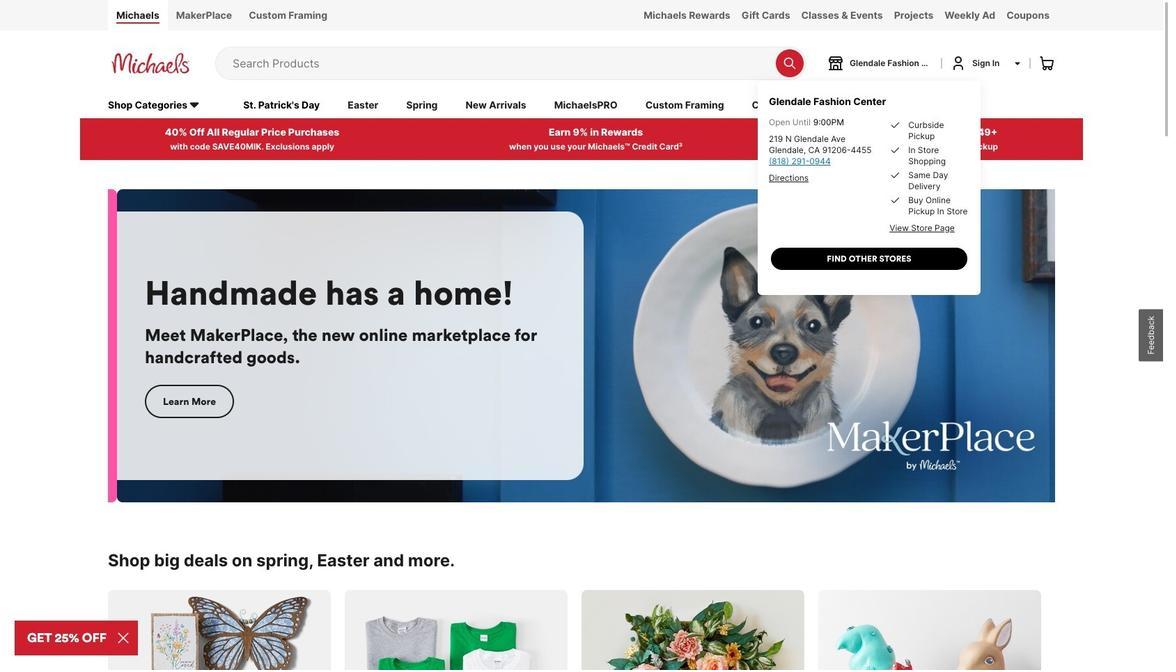 Task type: locate. For each thing, give the bounding box(es) containing it.
tooltip
[[758, 64, 981, 295]]

grey, white and green folded t-shirts image
[[345, 591, 568, 671]]

Search Input field
[[233, 47, 769, 79]]



Task type: describe. For each thing, give the bounding box(es) containing it.
the big spring sale logo in green and pink on yellow wall with natural wood mirror and chest image
[[0, 189, 113, 503]]

butterfly and floral décor accents on open shelves image
[[108, 591, 331, 671]]

search button image
[[783, 56, 797, 70]]

green wreath with pink and yellow flowers image
[[582, 591, 805, 671]]

gnome and rabbit ceramic paintable crafts image
[[819, 591, 1041, 671]]



Task type: vqa. For each thing, say whether or not it's contained in the screenshot.
the topmost Specialty
no



